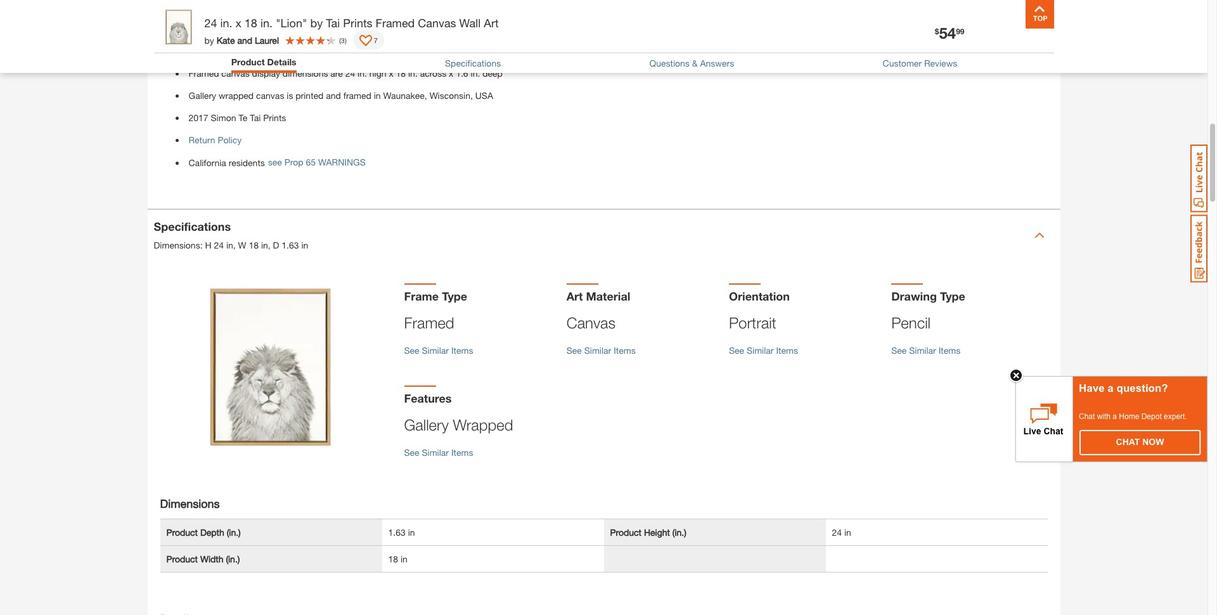 Task type: vqa. For each thing, say whether or not it's contained in the screenshot.
Ranges button
no



Task type: locate. For each thing, give the bounding box(es) containing it.
return
[[189, 135, 215, 145]]

tai right te
[[250, 112, 261, 123]]

0 vertical spatial and
[[258, 23, 273, 34]]

x up by kate and laurel
[[236, 16, 242, 30]]

type right 'frame'
[[442, 289, 467, 303]]

items
[[451, 345, 473, 356], [614, 345, 636, 356], [776, 345, 798, 356], [939, 345, 961, 356], [451, 447, 473, 458]]

dimensions
[[160, 496, 220, 510]]

canvas down "art material"
[[567, 314, 616, 332]]

deep
[[483, 68, 503, 79]]

0 vertical spatial a
[[1108, 382, 1114, 394]]

now
[[1143, 437, 1165, 447]]

0 horizontal spatial are
[[263, 45, 276, 56]]

18 down 1.63 in
[[388, 553, 398, 564]]

are down laurel at the left of page
[[263, 45, 276, 56]]

2 type from the left
[[940, 289, 966, 303]]

1 vertical spatial art
[[567, 289, 583, 303]]

see similar items down "art material"
[[567, 345, 636, 356]]

( 3 )
[[339, 36, 347, 44]]

1 vertical spatial canvas
[[567, 314, 616, 332]]

see similar items for canvas
[[567, 345, 636, 356]]

simon
[[211, 112, 236, 123]]

specifications
[[445, 58, 501, 68], [154, 220, 231, 234]]

customer reviews button
[[883, 58, 958, 68], [883, 58, 958, 68]]

24 inside specifications dimensions: h 24 in , w 18 in , d 1.63 in
[[214, 240, 224, 251]]

are
[[263, 45, 276, 56], [331, 68, 343, 79]]

0 horizontal spatial gallery
[[189, 90, 216, 101]]

similar down pencil
[[910, 345, 937, 356]]

and down framed canvas display dimensions are 24 in. high x 18 in. across x 1.6 in. deep
[[326, 90, 341, 101]]

0 vertical spatial specifications
[[445, 58, 501, 68]]

dimensions
[[283, 68, 328, 79]]

1 horizontal spatial type
[[940, 289, 966, 303]]

1 horizontal spatial specifications
[[445, 58, 501, 68]]

1.63
[[282, 240, 299, 251], [388, 527, 406, 538]]

0 vertical spatial framed
[[411, 23, 439, 34]]

items up 'features'
[[451, 345, 473, 356]]

1 horizontal spatial display
[[476, 45, 504, 56]]

see similar items down pencil
[[892, 345, 961, 356]]

items for pencil
[[939, 345, 961, 356]]

see similar items down the portrait in the bottom of the page
[[729, 345, 798, 356]]

to
[[347, 45, 355, 56]]

0 vertical spatial framed
[[376, 16, 415, 30]]

similar for framed
[[422, 345, 449, 356]]

art right the wall
[[484, 16, 499, 30]]

product
[[231, 56, 265, 67], [166, 527, 198, 538], [610, 527, 642, 538], [166, 553, 198, 564]]

(in.) right depth
[[227, 527, 241, 538]]

gallery down 'features'
[[404, 416, 449, 434]]

1.63 right d
[[282, 240, 299, 251]]

a
[[1108, 382, 1114, 394], [1113, 412, 1117, 421]]

0 horizontal spatial and
[[237, 35, 252, 45]]

1 horizontal spatial gallery
[[404, 416, 449, 434]]

w
[[238, 240, 246, 251]]

x left 1.6
[[449, 68, 454, 79]]

product down hangers
[[231, 56, 265, 67]]

0 horizontal spatial canvas
[[222, 68, 250, 79]]

2 vertical spatial and
[[326, 90, 341, 101]]

see down pencil
[[892, 345, 907, 356]]

see similar items
[[404, 345, 473, 356], [567, 345, 636, 356], [729, 345, 798, 356], [892, 345, 961, 356], [404, 447, 473, 458]]

0 horizontal spatial ,
[[233, 240, 236, 251]]

0 horizontal spatial prints
[[263, 112, 286, 123]]

0 horizontal spatial wrapped
[[219, 90, 254, 101]]

are up the gallery wrapped canvas is printed and framed in waunakee, wisconsin, usa
[[331, 68, 343, 79]]

1 horizontal spatial 1.63
[[388, 527, 406, 538]]

questions
[[650, 58, 690, 68]]

1 vertical spatial and
[[237, 35, 252, 45]]

display up deep
[[476, 45, 504, 56]]

policy
[[218, 135, 242, 145]]

product for product depth (in.)
[[166, 527, 198, 538]]

in
[[374, 90, 381, 101], [226, 240, 233, 251], [261, 240, 268, 251], [302, 240, 308, 251], [408, 527, 415, 538], [845, 527, 852, 538], [401, 553, 408, 564]]

framed down framed canvas display dimensions are 24 in. high x 18 in. across x 1.6 in. deep
[[344, 90, 372, 101]]

see for portrait
[[729, 345, 745, 356]]

0 horizontal spatial specifications
[[154, 220, 231, 234]]

drawing type
[[892, 289, 966, 303]]

a right have at the right bottom of page
[[1108, 382, 1114, 394]]

product down dimensions
[[166, 527, 198, 538]]

printed right is
[[296, 90, 324, 101]]

black up by kate and laurel
[[234, 23, 255, 34]]

printed up 7
[[368, 23, 396, 34]]

0 horizontal spatial framed
[[344, 90, 372, 101]]

0 horizontal spatial printed
[[296, 90, 324, 101]]

and
[[258, 23, 273, 34], [237, 35, 252, 45], [326, 90, 341, 101]]

1 vertical spatial display
[[252, 68, 280, 79]]

,
[[233, 240, 236, 251], [268, 240, 271, 251]]

items down the material
[[614, 345, 636, 356]]

specifications up dimensions:
[[154, 220, 231, 234]]

(in.)
[[227, 527, 241, 538], [673, 527, 687, 538], [226, 553, 240, 564]]

specifications dimensions: h 24 in , w 18 in , d 1.63 in
[[154, 220, 308, 251]]

wrapped up wall
[[470, 23, 505, 34]]

type
[[442, 289, 467, 303], [940, 289, 966, 303]]

1.63 in
[[388, 527, 415, 538]]

0 vertical spatial canvas
[[507, 23, 535, 34]]

1 horizontal spatial tai
[[326, 16, 340, 30]]

product left height
[[610, 527, 642, 538]]

1 vertical spatial 1.63
[[388, 527, 406, 538]]

see down gallery wrapped
[[404, 447, 420, 458]]

24 in. x 18 in. "lion" by tai prints framed canvas wall art
[[205, 16, 499, 30]]

black down 7
[[357, 45, 379, 56]]

1 horizontal spatial canvas
[[256, 90, 284, 101]]

1.63 inside specifications dimensions: h 24 in , w 18 in , d 1.63 in
[[282, 240, 299, 251]]

1 horizontal spatial art
[[567, 289, 583, 303]]

1 horizontal spatial by
[[310, 16, 323, 30]]

0 horizontal spatial display
[[252, 68, 280, 79]]

items down drawing type
[[939, 345, 961, 356]]

live chat image
[[1191, 145, 1208, 212]]

prints right te
[[263, 112, 286, 123]]

1 type from the left
[[442, 289, 467, 303]]

and up laurel at the left of page
[[258, 23, 273, 34]]

24
[[205, 16, 217, 30], [345, 68, 355, 79], [214, 240, 224, 251], [832, 527, 842, 538]]

2 horizontal spatial canvas
[[507, 23, 535, 34]]

0 horizontal spatial x
[[236, 16, 242, 30]]

specifications down wall
[[445, 58, 501, 68]]

1 horizontal spatial and
[[258, 23, 273, 34]]

art left the material
[[567, 289, 583, 303]]

see similar items down gallery wrapped
[[404, 447, 473, 458]]

canvas up for
[[418, 16, 456, 30]]

answers
[[700, 58, 734, 68]]

h
[[205, 240, 212, 251]]

0 vertical spatial canvas
[[418, 16, 456, 30]]

1 vertical spatial specifications
[[154, 220, 231, 234]]

home
[[1120, 412, 1140, 421]]

framed down sawtooth
[[189, 68, 219, 79]]

1 vertical spatial wrapped
[[219, 90, 254, 101]]

sawtooth
[[189, 45, 227, 56]]

similar for canvas
[[585, 345, 612, 356]]

waunakee,
[[383, 90, 427, 101]]

and up hangers
[[237, 35, 252, 45]]

specifications inside specifications dimensions: h 24 in , w 18 in , d 1.63 in
[[154, 220, 231, 234]]

see similar items for pencil
[[892, 345, 961, 356]]

canvas left is
[[256, 90, 284, 101]]

by kate and laurel
[[205, 35, 279, 45]]

0 vertical spatial printed
[[368, 23, 396, 34]]

0 horizontal spatial tai
[[250, 112, 261, 123]]

product for product details
[[231, 56, 265, 67]]

1 vertical spatial printed
[[296, 90, 324, 101]]

display down the product details
[[252, 68, 280, 79]]

canvas
[[507, 23, 535, 34], [222, 68, 250, 79], [256, 90, 284, 101]]

depth
[[200, 527, 224, 538]]

wrapped up 2017 simon te tai prints
[[219, 90, 254, 101]]

display image
[[359, 35, 372, 48]]

high
[[370, 68, 387, 79]]

0 horizontal spatial by
[[205, 35, 214, 45]]

height
[[644, 527, 670, 538]]

0 vertical spatial wrapped
[[470, 23, 505, 34]]

see down the portrait in the bottom of the page
[[729, 345, 745, 356]]

1 horizontal spatial wrapped
[[470, 23, 505, 34]]

product details button
[[231, 56, 297, 70], [231, 56, 297, 67]]

see
[[404, 345, 420, 356], [567, 345, 582, 356], [729, 345, 745, 356], [892, 345, 907, 356], [404, 447, 420, 458]]

specifications for specifications
[[445, 58, 501, 68]]

gallery up 2017
[[189, 90, 216, 101]]

product left width
[[166, 553, 198, 564]]

2017
[[189, 112, 208, 123]]

0 horizontal spatial type
[[442, 289, 467, 303]]

product image
[[173, 273, 360, 460]]

gallery
[[189, 90, 216, 101], [404, 416, 449, 434]]

1 vertical spatial are
[[331, 68, 343, 79]]

0 vertical spatial 1.63
[[282, 240, 299, 251]]

0 vertical spatial gallery
[[189, 90, 216, 101]]

canvas
[[418, 16, 456, 30], [567, 314, 616, 332]]

see for pencil
[[892, 345, 907, 356]]

by up sawtooth
[[205, 35, 214, 45]]

(in.) right height
[[673, 527, 687, 538]]

x right high
[[389, 68, 394, 79]]

similar down "art material"
[[585, 345, 612, 356]]

x
[[236, 16, 242, 30], [389, 68, 394, 79], [449, 68, 454, 79]]

customer reviews
[[883, 58, 958, 68]]

chat now
[[1116, 437, 1165, 447]]

1 vertical spatial prints
[[263, 112, 286, 123]]

0 vertical spatial black
[[234, 23, 255, 34]]

18
[[245, 16, 257, 30], [396, 68, 406, 79], [249, 240, 259, 251], [388, 553, 398, 564]]

see similar items for portrait
[[729, 345, 798, 356]]

regal
[[299, 23, 318, 34]]

similar down gallery wrapped
[[422, 447, 449, 458]]

framed up 7
[[376, 16, 415, 30]]

in. left across
[[408, 68, 418, 79]]

1 vertical spatial framed
[[344, 90, 372, 101]]

framed down frame type
[[404, 314, 454, 332]]

by right "lion"
[[310, 16, 323, 30]]

by
[[310, 16, 323, 30], [205, 35, 214, 45]]

prints up display icon
[[343, 16, 373, 30]]

2 vertical spatial framed
[[404, 314, 454, 332]]

similar up 'features'
[[422, 345, 449, 356]]

laurel
[[255, 35, 279, 45]]

, left d
[[268, 240, 271, 251]]

(in.) right width
[[226, 553, 240, 564]]

frame type
[[404, 289, 467, 303]]

wrapped
[[453, 416, 513, 434]]

wrapped
[[470, 23, 505, 34], [219, 90, 254, 101]]

see similar items for gallery wrapped
[[404, 447, 473, 458]]

framed
[[376, 16, 415, 30], [189, 68, 219, 79], [404, 314, 454, 332]]

type for framed
[[442, 289, 467, 303]]

see up 'features'
[[404, 345, 420, 356]]

in.
[[220, 16, 232, 30], [261, 16, 273, 30], [358, 68, 367, 79], [408, 68, 418, 79], [471, 68, 480, 79]]

1 horizontal spatial prints
[[343, 16, 373, 30]]

1 vertical spatial gallery
[[404, 416, 449, 434]]

0 horizontal spatial canvas
[[418, 16, 456, 30]]

and for kate
[[237, 35, 252, 45]]

1.63 up 18 in
[[388, 527, 406, 538]]

canvas right the wall
[[507, 23, 535, 34]]

see down "art material"
[[567, 345, 582, 356]]

1 horizontal spatial ,
[[268, 240, 271, 251]]

0 vertical spatial art
[[484, 16, 499, 30]]

similar for pencil
[[910, 345, 937, 356]]

canvas down hangers
[[222, 68, 250, 79]]

similar down the portrait in the bottom of the page
[[747, 345, 774, 356]]

18 up waunakee, on the left top
[[396, 68, 406, 79]]

framed for framed
[[404, 314, 454, 332]]

, left w at the left top of page
[[233, 240, 236, 251]]

items down gallery wrapped
[[451, 447, 473, 458]]

see prop 65 warnings button
[[268, 151, 366, 174]]

0 horizontal spatial 1.63
[[282, 240, 299, 251]]

1 horizontal spatial black
[[357, 45, 379, 56]]

gallery for gallery wrapped canvas is printed and framed in waunakee, wisconsin, usa
[[189, 90, 216, 101]]

items down the portrait in the bottom of the page
[[776, 345, 798, 356]]

1 horizontal spatial canvas
[[567, 314, 616, 332]]

tai up (
[[326, 16, 340, 30]]

0 horizontal spatial art
[[484, 16, 499, 30]]

art
[[484, 16, 499, 30], [567, 289, 583, 303]]

framed
[[411, 23, 439, 34], [344, 90, 372, 101]]

framed right on
[[411, 23, 439, 34]]

2 horizontal spatial x
[[449, 68, 454, 79]]

type right drawing
[[940, 289, 966, 303]]

chat
[[1116, 437, 1140, 447]]

see similar items up 'features'
[[404, 345, 473, 356]]

residents
[[229, 157, 265, 168]]

a right with
[[1113, 412, 1117, 421]]

similar for gallery wrapped
[[422, 447, 449, 458]]

18 right w at the left top of page
[[249, 240, 259, 251]]

1 vertical spatial framed
[[189, 68, 219, 79]]

inset
[[381, 45, 400, 56]]



Task type: describe. For each thing, give the bounding box(es) containing it.
"lion"
[[276, 16, 307, 30]]

specifications for specifications dimensions: h 24 in , w 18 in , d 1.63 in
[[154, 220, 231, 234]]

99
[[956, 26, 965, 36]]

18 inside specifications dimensions: h 24 in , w 18 in , d 1.63 in
[[249, 240, 259, 251]]

0 vertical spatial display
[[476, 45, 504, 56]]

(
[[339, 36, 341, 44]]

2 vertical spatial canvas
[[256, 90, 284, 101]]

in. left high
[[358, 68, 367, 79]]

&
[[692, 58, 698, 68]]

$ 54 99
[[935, 24, 965, 42]]

product for product width (in.)
[[166, 553, 198, 564]]

1 vertical spatial tai
[[250, 112, 261, 123]]

have a question?
[[1079, 382, 1169, 394]]

pencil
[[892, 314, 931, 332]]

wisconsin,
[[430, 90, 473, 101]]

and for black
[[258, 23, 273, 34]]

2017 simon te tai prints
[[189, 112, 286, 123]]

question?
[[1117, 382, 1169, 394]]

1 vertical spatial a
[[1113, 412, 1117, 421]]

in. right 1.6
[[471, 68, 480, 79]]

items for canvas
[[614, 345, 636, 356]]

decorative
[[189, 23, 231, 34]]

product details
[[231, 56, 297, 67]]

7
[[374, 36, 378, 44]]

return policy link
[[189, 135, 242, 145]]

back
[[402, 45, 422, 56]]

return policy
[[189, 135, 242, 145]]

lion
[[321, 23, 335, 34]]

0 vertical spatial are
[[263, 45, 276, 56]]

18 up by kate and laurel
[[245, 16, 257, 30]]

1 vertical spatial by
[[205, 35, 214, 45]]

(in.) for product depth (in.)
[[227, 527, 241, 538]]

54
[[939, 24, 956, 42]]

in. up kate
[[220, 16, 232, 30]]

portrait
[[337, 23, 366, 34]]

type for pencil
[[940, 289, 966, 303]]

in. up laurel at the left of page
[[261, 16, 273, 30]]

0 vertical spatial by
[[310, 16, 323, 30]]

(in.) for product width (in.)
[[226, 553, 240, 564]]

see for gallery wrapped
[[404, 447, 420, 458]]

california residents see prop 65 warnings
[[189, 157, 366, 168]]

with
[[1098, 412, 1111, 421]]

product width (in.)
[[166, 553, 240, 564]]

18 in
[[388, 553, 408, 564]]

top button
[[1026, 0, 1054, 29]]

2 , from the left
[[268, 240, 271, 251]]

items for gallery wrapped
[[451, 447, 473, 458]]

chat
[[1079, 412, 1095, 421]]

1 horizontal spatial are
[[331, 68, 343, 79]]

1.6
[[456, 68, 468, 79]]

1 vertical spatial black
[[357, 45, 379, 56]]

gallery
[[441, 23, 467, 34]]

gallery for gallery wrapped
[[404, 416, 449, 434]]

1 vertical spatial canvas
[[222, 68, 250, 79]]

2 horizontal spatial and
[[326, 90, 341, 101]]

white
[[275, 23, 296, 34]]

for
[[424, 45, 435, 56]]

usa
[[475, 90, 493, 101]]

sawtooth hangers are already attached to black inset back for easy wall display
[[189, 45, 504, 56]]

0 vertical spatial tai
[[326, 16, 340, 30]]

frame
[[404, 289, 439, 303]]

7 button
[[353, 30, 384, 49]]

prop
[[285, 157, 303, 168]]

product for product height (in.)
[[610, 527, 642, 538]]

hangers
[[229, 45, 261, 56]]

drawing
[[892, 289, 937, 303]]

gallery wrapped
[[404, 416, 513, 434]]

warnings
[[318, 157, 366, 168]]

across
[[420, 68, 447, 79]]

dimensions:
[[154, 240, 203, 251]]

d
[[273, 240, 279, 251]]

items for portrait
[[776, 345, 798, 356]]

gallery wrapped canvas is printed and framed in waunakee, wisconsin, usa
[[189, 90, 493, 101]]

already
[[278, 45, 307, 56]]

see for framed
[[404, 345, 420, 356]]

1 horizontal spatial printed
[[368, 23, 396, 34]]

easy
[[437, 45, 456, 56]]

chat now link
[[1081, 430, 1200, 454]]

1 , from the left
[[233, 240, 236, 251]]

framed canvas display dimensions are 24 in. high x 18 in. across x 1.6 in. deep
[[189, 68, 503, 79]]

material
[[586, 289, 631, 303]]

items for framed
[[451, 345, 473, 356]]

is
[[287, 90, 293, 101]]

depot
[[1142, 412, 1162, 421]]

te
[[239, 112, 248, 123]]

details
[[267, 56, 297, 67]]

see
[[268, 157, 282, 168]]

portrait
[[729, 314, 777, 332]]

decorative black and white regal lion portrait printed on framed gallery wrapped canvas
[[189, 23, 535, 34]]

3
[[341, 36, 345, 44]]

product image image
[[157, 6, 198, 48]]

on
[[398, 23, 409, 34]]

california
[[189, 157, 226, 168]]

similar for portrait
[[747, 345, 774, 356]]

(in.) for product height (in.)
[[673, 527, 687, 538]]

feedback link image
[[1191, 214, 1208, 283]]

attached
[[310, 45, 344, 56]]

24 in
[[832, 527, 852, 538]]

reviews
[[925, 58, 958, 68]]

have
[[1079, 382, 1105, 394]]

art material
[[567, 289, 631, 303]]

65
[[306, 157, 316, 168]]

1 horizontal spatial x
[[389, 68, 394, 79]]

caret image
[[1035, 230, 1045, 240]]

questions & answers
[[650, 58, 734, 68]]

wall
[[460, 16, 481, 30]]

expert.
[[1164, 412, 1188, 421]]

see similar items for framed
[[404, 345, 473, 356]]

1 horizontal spatial framed
[[411, 23, 439, 34]]

product depth (in.)
[[166, 527, 241, 538]]

0 vertical spatial prints
[[343, 16, 373, 30]]

framed for framed canvas display dimensions are 24 in. high x 18 in. across x 1.6 in. deep
[[189, 68, 219, 79]]

0 horizontal spatial black
[[234, 23, 255, 34]]

features
[[404, 391, 452, 405]]

product height (in.)
[[610, 527, 687, 538]]

)
[[345, 36, 347, 44]]

see for canvas
[[567, 345, 582, 356]]

kate
[[217, 35, 235, 45]]

orientation
[[729, 289, 790, 303]]

chat with a home depot expert.
[[1079, 412, 1188, 421]]



